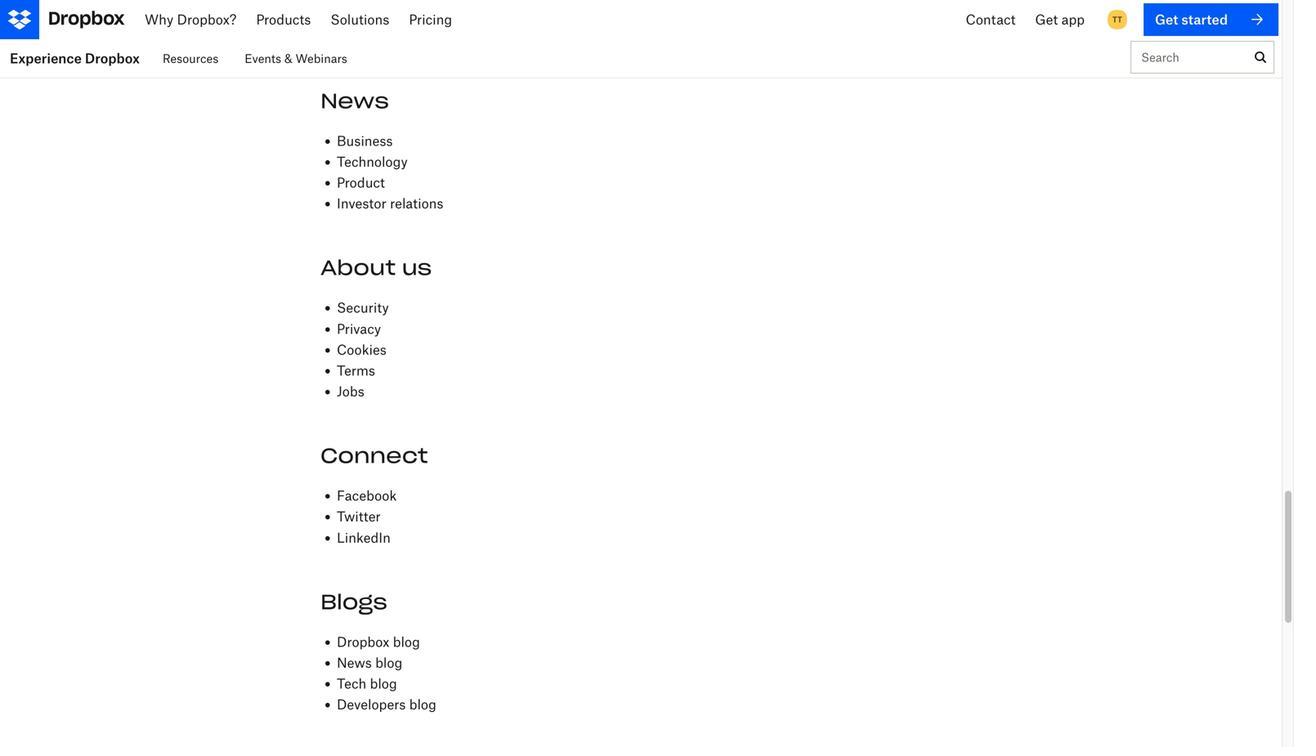 Task type: describe. For each thing, give the bounding box(es) containing it.
events
[[245, 52, 281, 65]]

contact button
[[932, 0, 1008, 39]]

pricing
[[434, 11, 477, 27]]

product link
[[337, 175, 385, 191]]

news link
[[321, 88, 389, 114]]

blog up news blog link
[[393, 634, 420, 650]]

in
[[1129, 11, 1141, 27]]

events & webinars
[[245, 52, 347, 65]]

sign in
[[1096, 11, 1141, 27]]

experience
[[10, 50, 82, 66]]

security
[[337, 300, 389, 316]]

facebook
[[337, 488, 397, 504]]

search image
[[1255, 52, 1267, 63]]

business technology product investor relations
[[337, 133, 444, 211]]

cookies link
[[337, 342, 387, 358]]

about us link
[[321, 255, 432, 281]]

why dropbox? button
[[137, 0, 255, 39]]

blogs
[[321, 589, 388, 615]]

&
[[284, 52, 293, 65]]

blog right the developers
[[409, 697, 437, 713]]

business
[[337, 133, 393, 149]]

get app button
[[1008, 0, 1083, 39]]

pricing link
[[421, 0, 490, 39]]

developers blog link
[[337, 697, 437, 713]]

webinars
[[296, 52, 347, 65]]

facebook link
[[337, 488, 397, 504]]

relations
[[390, 195, 444, 211]]

contact
[[945, 11, 995, 27]]

get started
[[1170, 11, 1241, 27]]

products button
[[255, 0, 336, 39]]

0 horizontal spatial dropbox
[[85, 50, 140, 66]]

experience dropbox
[[10, 50, 140, 66]]

connect
[[321, 443, 428, 469]]

security link
[[337, 300, 389, 316]]

technology
[[337, 154, 408, 170]]

0 vertical spatial news
[[321, 88, 389, 114]]

company info
[[321, 7, 597, 49]]

terms link
[[337, 363, 375, 379]]

blog up developers blog link
[[370, 676, 397, 692]]

company
[[321, 7, 512, 49]]

solutions button
[[336, 0, 421, 39]]

get for get app
[[1021, 11, 1043, 27]]

jobs link
[[337, 384, 365, 400]]

why dropbox?
[[150, 11, 242, 27]]

about
[[321, 255, 396, 281]]

jobs
[[337, 384, 365, 400]]

sign
[[1096, 11, 1125, 27]]



Task type: vqa. For each thing, say whether or not it's contained in the screenshot.
with
no



Task type: locate. For each thing, give the bounding box(es) containing it.
news up tech
[[337, 655, 372, 671]]

twitter
[[337, 509, 381, 525]]

resources link
[[163, 39, 219, 78]]

technology link
[[337, 154, 408, 170]]

0 vertical spatial dropbox
[[85, 50, 140, 66]]

0 horizontal spatial get
[[1021, 11, 1043, 27]]

search
[[1142, 50, 1180, 64]]

dropbox right the experience at left top
[[85, 50, 140, 66]]

info
[[522, 7, 597, 49]]

get inside get started link
[[1170, 11, 1193, 27]]

get for get started
[[1170, 11, 1193, 27]]

1 horizontal spatial dropbox
[[337, 634, 390, 650]]

1 vertical spatial news
[[337, 655, 372, 671]]

news
[[321, 88, 389, 114], [337, 655, 372, 671]]

blog down dropbox blog link
[[375, 655, 403, 671]]

dropbox?
[[182, 11, 242, 27]]

facebook twitter linkedin
[[337, 488, 397, 546]]

dropbox inside dropbox blog news blog tech blog developers blog
[[337, 634, 390, 650]]

about us
[[321, 255, 432, 281]]

tech
[[337, 676, 367, 692]]

get left app
[[1021, 11, 1043, 27]]

linkedin
[[337, 530, 391, 546]]

investor
[[337, 195, 387, 211]]

solutions
[[349, 11, 407, 27]]

business link
[[337, 133, 393, 149]]

sign in link
[[1096, 3, 1141, 36]]

dropbox
[[85, 50, 140, 66], [337, 634, 390, 650]]

cookies
[[337, 342, 387, 358]]

get inside get app button
[[1021, 11, 1043, 27]]

1 get from the left
[[1021, 11, 1043, 27]]

2 get from the left
[[1170, 11, 1193, 27]]

get app
[[1021, 11, 1070, 27]]

get left started
[[1170, 11, 1193, 27]]

privacy
[[337, 321, 381, 337]]

why
[[150, 11, 178, 27]]

product
[[337, 175, 385, 191]]

events & webinars link
[[245, 39, 347, 78]]

security privacy cookies terms jobs
[[337, 300, 389, 400]]

news inside dropbox blog news blog tech blog developers blog
[[337, 655, 372, 671]]

get started link
[[1157, 3, 1279, 36]]

1 horizontal spatial get
[[1170, 11, 1193, 27]]

experience dropbox link
[[0, 39, 150, 78]]

news up business link
[[321, 88, 389, 114]]

started
[[1196, 11, 1241, 27]]

us
[[402, 255, 432, 281]]

news blog link
[[337, 655, 403, 671]]

terms
[[337, 363, 375, 379]]

products
[[268, 11, 322, 27]]

investor relations link
[[337, 195, 444, 211]]

blog
[[393, 634, 420, 650], [375, 655, 403, 671], [370, 676, 397, 692], [409, 697, 437, 713]]

resources
[[163, 52, 219, 65]]

twitter link
[[337, 509, 381, 525]]

tech blog link
[[337, 676, 397, 692]]

developers
[[337, 697, 406, 713]]

dropbox up news blog link
[[337, 634, 390, 650]]

dropbox blog link
[[337, 634, 420, 650]]

app
[[1047, 11, 1070, 27]]

None search field
[[1132, 42, 1248, 81]]

get
[[1021, 11, 1043, 27], [1170, 11, 1193, 27]]

dropbox blog news blog tech blog developers blog
[[337, 634, 437, 713]]

linkedin link
[[337, 530, 391, 546]]

privacy link
[[337, 321, 381, 337]]

1 vertical spatial dropbox
[[337, 634, 390, 650]]



